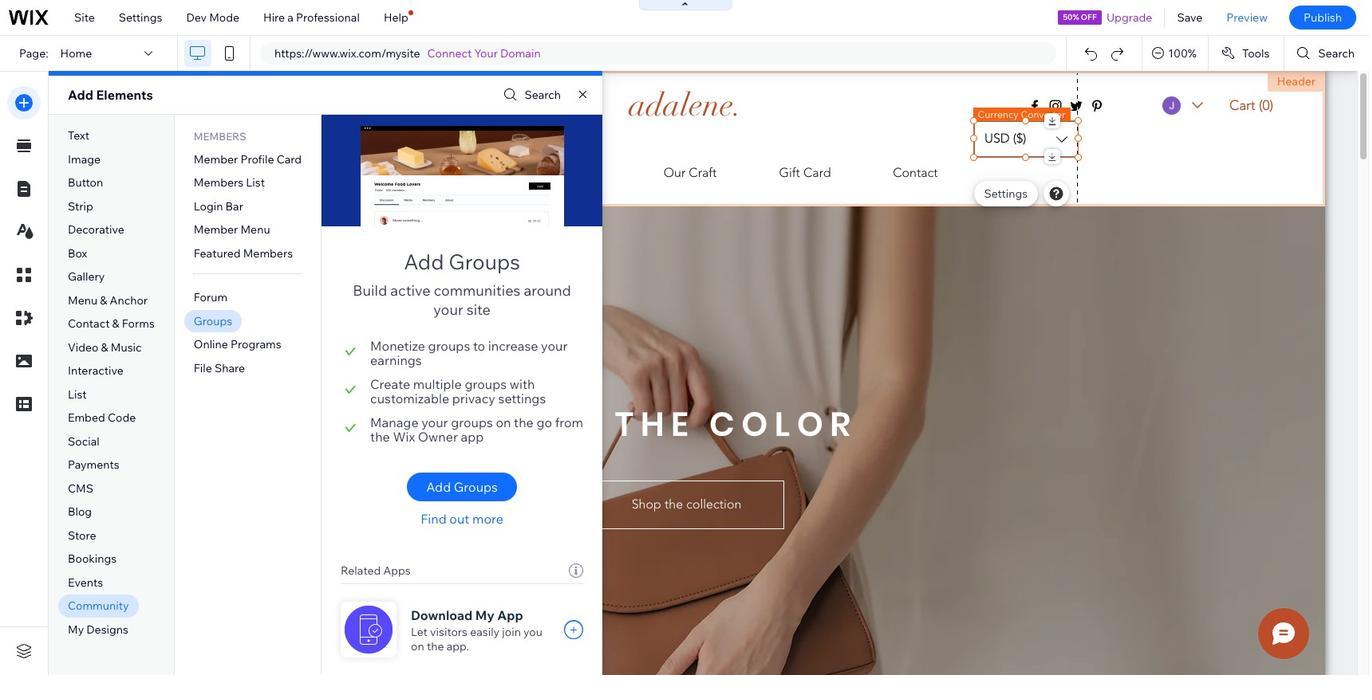 Task type: vqa. For each thing, say whether or not it's contained in the screenshot.
Anchor
yes



Task type: describe. For each thing, give the bounding box(es) containing it.
on inside download my app let visitors easily join you on the app.
[[411, 640, 424, 654]]

video
[[68, 341, 98, 355]]

100%
[[1168, 46, 1197, 61]]

dev
[[186, 10, 207, 25]]

site
[[467, 301, 491, 319]]

anchor
[[110, 293, 148, 308]]

1 vertical spatial groups
[[194, 314, 232, 329]]

earnings
[[370, 353, 422, 369]]

site
[[74, 10, 95, 25]]

app.
[[447, 640, 469, 654]]

hire a professional
[[263, 10, 360, 25]]

add for add groups
[[426, 480, 451, 495]]

0 horizontal spatial my
[[68, 623, 84, 637]]

my inside download my app let visitors easily join you on the app.
[[475, 608, 494, 624]]

a
[[287, 10, 294, 25]]

your
[[474, 46, 498, 61]]

publish button
[[1289, 6, 1356, 30]]

save
[[1177, 10, 1203, 25]]

login
[[194, 199, 223, 214]]

2 horizontal spatial the
[[514, 415, 534, 431]]

apps
[[383, 564, 411, 578]]

profile
[[240, 152, 274, 167]]

tools
[[1242, 46, 1270, 61]]

dev mode
[[186, 10, 239, 25]]

monetize groups to increase your earnings
[[370, 338, 568, 369]]

find
[[421, 511, 447, 527]]

members for members
[[194, 130, 246, 143]]

currency
[[978, 108, 1019, 120]]

https://www.wix.com/mysite
[[274, 46, 420, 61]]

designs
[[86, 623, 128, 637]]

create multiple groups with customizable privacy settings
[[370, 377, 546, 407]]

help
[[384, 10, 408, 25]]

preview button
[[1215, 0, 1280, 35]]

https://www.wix.com/mysite connect your domain
[[274, 46, 541, 61]]

upgrade
[[1107, 10, 1152, 25]]

store
[[68, 529, 96, 543]]

join
[[502, 626, 521, 640]]

member menu
[[194, 223, 270, 237]]

decorative
[[68, 223, 124, 237]]

2 vertical spatial members
[[243, 246, 293, 261]]

elements
[[96, 87, 153, 103]]

interactive
[[68, 364, 124, 378]]

add for add groups build active communities around your site
[[404, 249, 444, 275]]

1 horizontal spatial settings
[[984, 186, 1028, 201]]

out
[[449, 511, 469, 527]]

50% off
[[1063, 12, 1097, 22]]

0 vertical spatial search button
[[1285, 36, 1369, 71]]

0 vertical spatial search
[[1318, 46, 1355, 61]]

& for contact
[[112, 317, 119, 331]]

create
[[370, 377, 410, 393]]

groups for multiple
[[465, 377, 507, 393]]

domain
[[500, 46, 541, 61]]

1 vertical spatial search button
[[500, 83, 561, 107]]

video & music
[[68, 341, 142, 355]]

wix
[[393, 429, 415, 445]]

your inside the monetize groups to increase your earnings
[[541, 338, 568, 354]]

code
[[108, 411, 136, 426]]

related
[[341, 564, 381, 578]]

featured members
[[194, 246, 293, 261]]

related apps
[[341, 564, 411, 578]]

1 vertical spatial search
[[525, 88, 561, 102]]

programs
[[231, 338, 281, 352]]

app
[[497, 608, 523, 624]]

app
[[461, 429, 484, 445]]

social
[[68, 435, 99, 449]]

1 horizontal spatial list
[[246, 176, 265, 190]]

publish
[[1304, 10, 1342, 25]]

from
[[555, 415, 583, 431]]

50%
[[1063, 12, 1079, 22]]

100% button
[[1143, 36, 1208, 71]]

blog
[[68, 505, 92, 520]]

the inside download my app let visitors easily join you on the app.
[[427, 640, 444, 654]]

online programs
[[194, 338, 281, 352]]

strip
[[68, 199, 93, 214]]

manage your groups on the go from the wix owner app
[[370, 415, 583, 445]]

manage
[[370, 415, 419, 431]]

text
[[68, 129, 89, 143]]

groups for add groups
[[454, 480, 498, 495]]

contact & forms
[[68, 317, 155, 331]]

professional
[[296, 10, 360, 25]]

payments
[[68, 458, 119, 473]]

add groups button
[[407, 473, 517, 502]]

customizable
[[370, 391, 449, 407]]

converter
[[1021, 108, 1066, 120]]

music
[[111, 341, 142, 355]]



Task type: locate. For each thing, give the bounding box(es) containing it.
1 horizontal spatial on
[[496, 415, 511, 431]]

groups down privacy on the bottom left of page
[[451, 415, 493, 431]]

2 vertical spatial add
[[426, 480, 451, 495]]

around
[[524, 282, 571, 300]]

1 vertical spatial on
[[411, 640, 424, 654]]

embed code
[[68, 411, 136, 426]]

bookings
[[68, 552, 117, 567]]

& up contact & forms
[[100, 293, 107, 308]]

featured
[[194, 246, 241, 261]]

search down domain
[[525, 88, 561, 102]]

add inside 'button'
[[426, 480, 451, 495]]

settings down currency
[[984, 186, 1028, 201]]

groups inside add groups 'button'
[[454, 480, 498, 495]]

0 vertical spatial your
[[433, 301, 463, 319]]

member up featured
[[194, 223, 238, 237]]

your
[[433, 301, 463, 319], [541, 338, 568, 354], [421, 415, 448, 431]]

member profile card
[[194, 152, 302, 167]]

&
[[100, 293, 107, 308], [112, 317, 119, 331], [101, 341, 108, 355]]

member for member profile card
[[194, 152, 238, 167]]

privacy
[[452, 391, 495, 407]]

home
[[60, 46, 92, 61]]

embed
[[68, 411, 105, 426]]

1 horizontal spatial search button
[[1285, 36, 1369, 71]]

groups down the monetize groups to increase your earnings at bottom
[[465, 377, 507, 393]]

the
[[514, 415, 534, 431], [370, 429, 390, 445], [427, 640, 444, 654]]

increase
[[488, 338, 538, 354]]

monetize
[[370, 338, 425, 354]]

0 vertical spatial members
[[194, 130, 246, 143]]

groups for your
[[451, 415, 493, 431]]

0 vertical spatial groups
[[428, 338, 470, 354]]

currency converter
[[978, 108, 1066, 120]]

& for video
[[101, 341, 108, 355]]

bar
[[225, 199, 243, 214]]

search button
[[1285, 36, 1369, 71], [500, 83, 561, 107]]

the left app.
[[427, 640, 444, 654]]

cms
[[68, 482, 93, 496]]

members up member profile card
[[194, 130, 246, 143]]

search button down the publish
[[1285, 36, 1369, 71]]

add for add elements
[[68, 87, 93, 103]]

1 vertical spatial menu
[[68, 293, 97, 308]]

2 vertical spatial groups
[[454, 480, 498, 495]]

menu & anchor
[[68, 293, 148, 308]]

build
[[353, 282, 387, 300]]

0 horizontal spatial menu
[[68, 293, 97, 308]]

your inside manage your groups on the go from the wix owner app
[[421, 415, 448, 431]]

0 horizontal spatial list
[[68, 388, 87, 402]]

0 vertical spatial settings
[[119, 10, 162, 25]]

menu
[[240, 223, 270, 237], [68, 293, 97, 308]]

download
[[411, 608, 473, 624]]

1 vertical spatial member
[[194, 223, 238, 237]]

list
[[246, 176, 265, 190], [68, 388, 87, 402]]

groups up online
[[194, 314, 232, 329]]

find out more
[[421, 511, 503, 527]]

add up text at the left top of the page
[[68, 87, 93, 103]]

settings left dev
[[119, 10, 162, 25]]

0 horizontal spatial search button
[[500, 83, 561, 107]]

mode
[[209, 10, 239, 25]]

gallery
[[68, 270, 105, 284]]

& right video
[[101, 341, 108, 355]]

find out more button
[[409, 511, 515, 527]]

active
[[390, 282, 431, 300]]

members
[[194, 130, 246, 143], [194, 176, 243, 190], [243, 246, 293, 261]]

more
[[472, 511, 503, 527]]

on down settings at the bottom of page
[[496, 415, 511, 431]]

1 vertical spatial add
[[404, 249, 444, 275]]

member up the members list
[[194, 152, 238, 167]]

contact
[[68, 317, 110, 331]]

add elements
[[68, 87, 153, 103]]

2 member from the top
[[194, 223, 238, 237]]

members up login bar at the top of the page
[[194, 176, 243, 190]]

go
[[536, 415, 552, 431]]

button
[[68, 176, 103, 190]]

the left 'wix'
[[370, 429, 390, 445]]

card
[[277, 152, 302, 167]]

1 horizontal spatial the
[[427, 640, 444, 654]]

list up embed
[[68, 388, 87, 402]]

1 vertical spatial &
[[112, 317, 119, 331]]

groups inside create multiple groups with customizable privacy settings
[[465, 377, 507, 393]]

0 vertical spatial &
[[100, 293, 107, 308]]

with
[[510, 377, 535, 393]]

0 vertical spatial on
[[496, 415, 511, 431]]

groups inside manage your groups on the go from the wix owner app
[[451, 415, 493, 431]]

groups up more at the bottom left
[[454, 480, 498, 495]]

1 horizontal spatial search
[[1318, 46, 1355, 61]]

visitors
[[430, 626, 468, 640]]

my
[[475, 608, 494, 624], [68, 623, 84, 637]]

search button down domain
[[500, 83, 561, 107]]

groups for add groups build active communities around your site
[[449, 249, 520, 275]]

1 vertical spatial list
[[68, 388, 87, 402]]

groups left to
[[428, 338, 470, 354]]

on left visitors
[[411, 640, 424, 654]]

0 vertical spatial member
[[194, 152, 238, 167]]

add up active
[[404, 249, 444, 275]]

online
[[194, 338, 228, 352]]

my left designs
[[68, 623, 84, 637]]

settings
[[498, 391, 546, 407]]

0 horizontal spatial search
[[525, 88, 561, 102]]

file
[[194, 361, 212, 376]]

2 vertical spatial &
[[101, 341, 108, 355]]

2 vertical spatial your
[[421, 415, 448, 431]]

my up 'easily'
[[475, 608, 494, 624]]

image
[[68, 152, 101, 167]]

menu up the "featured members"
[[240, 223, 270, 237]]

members list
[[194, 176, 265, 190]]

members for members list
[[194, 176, 243, 190]]

groups inside the monetize groups to increase your earnings
[[428, 338, 470, 354]]

1 vertical spatial settings
[[984, 186, 1028, 201]]

settings
[[119, 10, 162, 25], [984, 186, 1028, 201]]

members down member menu
[[243, 246, 293, 261]]

0 horizontal spatial on
[[411, 640, 424, 654]]

1 horizontal spatial my
[[475, 608, 494, 624]]

1 vertical spatial your
[[541, 338, 568, 354]]

0 vertical spatial add
[[68, 87, 93, 103]]

0 vertical spatial list
[[246, 176, 265, 190]]

off
[[1081, 12, 1097, 22]]

2 vertical spatial groups
[[451, 415, 493, 431]]

& left forms
[[112, 317, 119, 331]]

box
[[68, 246, 87, 261]]

easily
[[470, 626, 500, 640]]

download my app let visitors easily join you on the app.
[[411, 608, 543, 654]]

the left 'go' at bottom
[[514, 415, 534, 431]]

0 horizontal spatial the
[[370, 429, 390, 445]]

hire
[[263, 10, 285, 25]]

add groups build active communities around your site
[[353, 249, 571, 319]]

0 horizontal spatial settings
[[119, 10, 162, 25]]

events
[[68, 576, 103, 590]]

login bar
[[194, 199, 243, 214]]

your left site
[[433, 301, 463, 319]]

member
[[194, 152, 238, 167], [194, 223, 238, 237]]

add groups
[[426, 480, 498, 495]]

preview
[[1227, 10, 1268, 25]]

on inside manage your groups on the go from the wix owner app
[[496, 415, 511, 431]]

add inside "add groups build active communities around your site"
[[404, 249, 444, 275]]

menu down gallery
[[68, 293, 97, 308]]

header
[[1277, 74, 1316, 89]]

search down the publish
[[1318, 46, 1355, 61]]

let
[[411, 626, 428, 640]]

list down profile
[[246, 176, 265, 190]]

groups up communities
[[449, 249, 520, 275]]

add up find
[[426, 480, 451, 495]]

save button
[[1165, 0, 1215, 35]]

0 vertical spatial groups
[[449, 249, 520, 275]]

1 member from the top
[[194, 152, 238, 167]]

your right 'wix'
[[421, 415, 448, 431]]

0 vertical spatial menu
[[240, 223, 270, 237]]

communities
[[434, 282, 521, 300]]

multiple
[[413, 377, 462, 393]]

search
[[1318, 46, 1355, 61], [525, 88, 561, 102]]

1 vertical spatial members
[[194, 176, 243, 190]]

connect
[[427, 46, 472, 61]]

share
[[215, 361, 245, 376]]

member for member menu
[[194, 223, 238, 237]]

your right increase
[[541, 338, 568, 354]]

1 vertical spatial groups
[[465, 377, 507, 393]]

my designs
[[68, 623, 128, 637]]

owner
[[418, 429, 458, 445]]

groups inside "add groups build active communities around your site"
[[449, 249, 520, 275]]

& for menu
[[100, 293, 107, 308]]

your inside "add groups build active communities around your site"
[[433, 301, 463, 319]]

forum
[[194, 291, 227, 305]]

to
[[473, 338, 485, 354]]

1 horizontal spatial menu
[[240, 223, 270, 237]]



